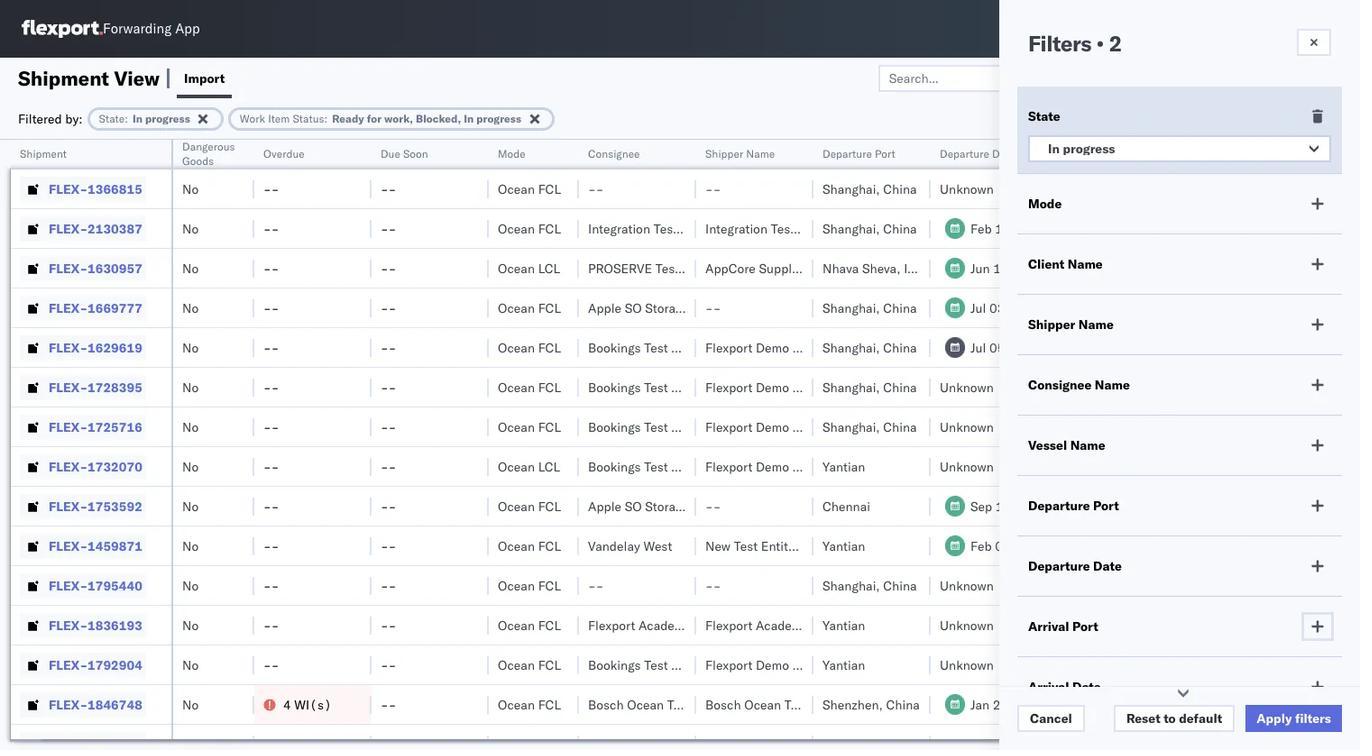 Task type: describe. For each thing, give the bounding box(es) containing it.
1 horizontal spatial progress
[[477, 111, 521, 125]]

ocean for 2130387
[[498, 221, 535, 237]]

ready
[[332, 111, 364, 125]]

flex-1669777
[[49, 300, 142, 316]]

shanghai, for flex-1669777
[[823, 300, 880, 316]]

feb 19, 2022 14:00 est
[[971, 221, 1113, 237]]

18:00
[[1047, 300, 1082, 316]]

date up 19,
[[992, 147, 1016, 161]]

jul 13, 2022 edt
[[1178, 340, 1278, 356]]

flex-1725716 button
[[20, 415, 146, 440]]

china for flex-1728395
[[884, 379, 917, 396]]

0 horizontal spatial progress
[[145, 111, 190, 125]]

apple so storage (do not use) for shanghai, china
[[588, 300, 782, 316]]

2 bosch ocean test from the left
[[705, 697, 809, 713]]

fcl for flex-1366815
[[538, 181, 561, 197]]

1 vertical spatial arrival
[[1028, 619, 1070, 635]]

fcl for flex-1836193
[[538, 618, 561, 634]]

file exception
[[1177, 70, 1261, 86]]

no for flex-1795440
[[182, 578, 199, 594]]

shipment for shipment view
[[18, 65, 109, 91]]

1 horizontal spatial in
[[464, 111, 474, 125]]

4
[[283, 697, 291, 713]]

fcl for flex-1792904
[[538, 657, 561, 673]]

shipper name inside button
[[705, 147, 775, 161]]

yantian for flex-1732070
[[823, 459, 865, 475]]

no for flex-1629619
[[182, 340, 199, 356]]

forwarding app link
[[22, 20, 200, 38]]

work
[[240, 111, 265, 125]]

ocean fcl for flex-1728395
[[498, 379, 561, 396]]

demo for 1725716
[[756, 419, 789, 435]]

•
[[1097, 30, 1104, 57]]

inc.
[[730, 618, 752, 634]]

flexport for 1728395
[[705, 379, 753, 396]]

1366815
[[88, 181, 142, 197]]

ocean for 1669777
[[498, 300, 535, 316]]

05, for jul
[[990, 340, 1009, 356]]

15,
[[994, 260, 1013, 277]]

in progress
[[1048, 141, 1116, 157]]

edt right 18:00
[[1086, 300, 1109, 316]]

import button
[[177, 58, 232, 98]]

departure port button
[[814, 143, 913, 161]]

1 vertical spatial arrival date
[[1028, 679, 1101, 696]]

resize handle column header for shipment
[[150, 140, 171, 751]]

flex-1366815 button
[[20, 176, 146, 202]]

apply filters
[[1257, 711, 1332, 727]]

1629619
[[88, 340, 142, 356]]

ocean fcl for flex-1795440
[[498, 578, 561, 594]]

feb 08, 2023 est
[[971, 538, 1075, 554]]

flex- for 1792904
[[49, 657, 88, 673]]

so for chennai
[[625, 498, 642, 515]]

flexport for 1725716
[[705, 419, 753, 435]]

24, for jan 24, 2023 est
[[993, 697, 1013, 713]]

flex- for 1753592
[[49, 498, 88, 515]]

vandelay west
[[588, 538, 672, 554]]

departure date inside button
[[940, 147, 1016, 161]]

ltd.
[[846, 618, 868, 634]]

flexport for 1629619
[[705, 340, 753, 356]]

china for flex-1846748
[[886, 697, 920, 713]]

1 vertical spatial shipper name
[[1028, 317, 1114, 333]]

to
[[1164, 711, 1176, 727]]

15:30
[[1051, 260, 1086, 277]]

in inside button
[[1048, 141, 1060, 157]]

4 wi(s)
[[283, 697, 332, 713]]

flex-1728395
[[49, 379, 142, 396]]

bookings for flex-1629619
[[588, 340, 641, 356]]

due
[[381, 147, 400, 161]]

arrival port
[[1028, 619, 1099, 635]]

nov
[[1178, 697, 1201, 713]]

co. for 1629619
[[840, 340, 858, 356]]

vandelay
[[588, 538, 640, 554]]

bookings test consignee for flex-1728395
[[588, 379, 732, 396]]

no for flex-1732070
[[182, 459, 199, 475]]

sep 12, 2022 edt
[[971, 498, 1077, 515]]

ocean fcl for flex-1669777
[[498, 300, 561, 316]]

flex-1732070 button
[[20, 454, 146, 480]]

1792904
[[88, 657, 142, 673]]

(do for shanghai, china
[[692, 300, 718, 316]]

(us)
[[694, 618, 727, 634]]

departure port inside departure port button
[[823, 147, 896, 161]]

soon
[[403, 147, 428, 161]]

flex-1753592 button
[[20, 494, 146, 519]]

state for state : in progress
[[99, 111, 125, 125]]

resize handle column header for departure port
[[909, 140, 931, 751]]

flex-1629619 button
[[20, 335, 146, 360]]

flex-1629619
[[49, 340, 142, 356]]

flex-1630957
[[49, 260, 142, 277]]

flex- for 1459871
[[49, 538, 88, 554]]

flex- for 1795440
[[49, 578, 88, 594]]

shipment button
[[11, 143, 153, 161]]

1 vertical spatial port
[[1093, 498, 1119, 514]]

entity
[[761, 538, 795, 554]]

forwarding
[[103, 20, 172, 37]]

date down file
[[1182, 147, 1205, 161]]

shipper name button
[[696, 143, 796, 161]]

flex-1459871 button
[[20, 534, 146, 559]]

flexport demo shipper co. for 1732070
[[705, 459, 858, 475]]

reset
[[1127, 711, 1161, 727]]

demo for 1732070
[[756, 459, 789, 475]]

0 horizontal spatial in
[[133, 111, 143, 125]]

flex-1792904 button
[[20, 653, 146, 678]]

state : in progress
[[99, 111, 190, 125]]

port inside button
[[875, 147, 896, 161]]

3 resize handle column header from the left
[[350, 140, 372, 751]]

app
[[175, 20, 200, 37]]

client
[[1028, 256, 1065, 272]]

cancel
[[1030, 711, 1072, 727]]

flex-1728395 button
[[20, 375, 146, 400]]

resize handle column header for arrival date
[[1324, 140, 1346, 751]]

flex-1836193
[[49, 618, 142, 634]]

consignee inside 'button'
[[588, 147, 640, 161]]

flexport demo shipper co. for 1725716
[[705, 419, 858, 435]]

feb 28, 2023 est
[[1178, 538, 1282, 554]]

flex- for 1846748
[[49, 697, 88, 713]]

shanghai, for flex-1725716
[[823, 419, 880, 435]]

so for shanghai, china
[[625, 300, 642, 316]]

dangerous goods
[[182, 140, 235, 168]]

in progress button
[[1028, 135, 1332, 162]]

flexport demo shipper co. for 1728395
[[705, 379, 858, 396]]

ocean for 1629619
[[498, 340, 535, 356]]

filters
[[1028, 30, 1092, 57]]

shenzhen, china
[[823, 697, 920, 713]]

no for flex-1753592
[[182, 498, 199, 515]]

filters
[[1295, 711, 1332, 727]]

supply
[[759, 260, 798, 277]]

view
[[114, 65, 160, 91]]

fcl for flex-1795440
[[538, 578, 561, 594]]

progress inside button
[[1063, 141, 1116, 157]]

chennai
[[823, 498, 871, 515]]

edt for jul 13, 2022 edt
[[1255, 340, 1278, 356]]

1795440
[[88, 578, 142, 594]]

default
[[1179, 711, 1223, 727]]

bookings for flex-1732070
[[588, 459, 641, 475]]

1846748
[[88, 697, 142, 713]]

academy for (sz)
[[756, 618, 809, 634]]

work,
[[384, 111, 413, 125]]

4 resize handle column header from the left
[[467, 140, 489, 751]]

ocean for 1366815
[[498, 181, 535, 197]]

edt for sep 12, 2022 edt
[[1053, 498, 1077, 515]]

demo for 1728395
[[756, 379, 789, 396]]

1 bosch from the left
[[588, 697, 624, 713]]

flex-2130387 button
[[20, 216, 146, 241]]

est for feb 28, 2023 est
[[1260, 538, 1282, 554]]

edt for jul 05, 2022 edt
[[1047, 340, 1070, 356]]

file
[[1177, 70, 1199, 86]]

bookings test consignee for flex-1792904
[[588, 657, 732, 673]]

ocean for 1630957
[[498, 260, 535, 277]]

flexport academy (sz) ltd.
[[705, 618, 868, 634]]

arrival inside button
[[1148, 147, 1179, 161]]

consignee for flex-1728395
[[671, 379, 732, 396]]

flex- for 1669777
[[49, 300, 88, 316]]

fcl for flex-1629619
[[538, 340, 561, 356]]

resize handle column header for shipper name
[[792, 140, 814, 751]]

shanghai, china for flex-2130387
[[823, 221, 917, 237]]

1 bosch ocean test from the left
[[588, 697, 691, 713]]

2022 for feb 19, 2022 14:00 est
[[1018, 221, 1050, 237]]

flex-1732070
[[49, 459, 142, 475]]

1753592
[[88, 498, 142, 515]]

china for flex-1725716
[[884, 419, 917, 435]]

use) for chennai
[[750, 498, 782, 515]]

nov 05, 2022 edt
[[1178, 697, 1285, 713]]

ocean for 1728395
[[498, 379, 535, 396]]

est for jan 24, 2023 est
[[1050, 697, 1072, 713]]

1 : from the left
[[125, 111, 128, 125]]

flex- for 1629619
[[49, 340, 88, 356]]

12,
[[996, 498, 1015, 515]]

ocean for 1792904
[[498, 657, 535, 673]]

bookings for flex-1728395
[[588, 379, 641, 396]]

sep
[[971, 498, 993, 515]]

nhava
[[823, 260, 859, 277]]

cancel button
[[1018, 705, 1085, 733]]

nhava sheva, india
[[823, 260, 933, 277]]

flex-1846748 button
[[20, 692, 146, 718]]

no for flex-1459871
[[182, 538, 199, 554]]

ocean fcl for flex-1753592
[[498, 498, 561, 515]]



Task type: vqa. For each thing, say whether or not it's contained in the screenshot.
Pink
no



Task type: locate. For each thing, give the bounding box(es) containing it.
1 vertical spatial so
[[625, 498, 642, 515]]

2022 for jul 13, 2022 edt
[[1220, 340, 1251, 356]]

shipper for flex-1792904
[[793, 657, 837, 673]]

shipment
[[18, 65, 109, 91], [20, 147, 67, 161]]

jul for jul 13, 2022 edt
[[1178, 340, 1194, 356]]

0 vertical spatial (do
[[692, 300, 718, 316]]

flex- inside flex-1459871 button
[[49, 538, 88, 554]]

03,
[[990, 300, 1009, 316]]

bosch ocean test
[[588, 697, 691, 713], [705, 697, 809, 713]]

1 resize handle column header from the left
[[150, 140, 171, 751]]

3 bookings test consignee from the top
[[588, 419, 732, 435]]

test for flex-1732070
[[644, 459, 668, 475]]

appcore
[[705, 260, 756, 277]]

2 vertical spatial arrival
[[1028, 679, 1070, 696]]

0 horizontal spatial bosch ocean test
[[588, 697, 691, 713]]

bookings test consignee
[[588, 340, 732, 356], [588, 379, 732, 396], [588, 419, 732, 435], [588, 459, 732, 475], [588, 657, 732, 673]]

2 storage from the top
[[645, 498, 689, 515]]

1 vertical spatial mode
[[1028, 196, 1062, 212]]

2023 right 08,
[[1018, 538, 1050, 554]]

jul 03, 2022 18:00 edt
[[971, 300, 1109, 316]]

1 horizontal spatial academy
[[756, 618, 809, 634]]

2 no from the top
[[182, 221, 199, 237]]

flexport for 1792904
[[705, 657, 753, 673]]

1 ocean fcl from the top
[[498, 181, 561, 197]]

resize handle column header for departure date
[[1117, 140, 1139, 751]]

dangerous goods button
[[173, 136, 248, 169]]

flex- down the flex-1795440 button on the bottom left of page
[[49, 618, 88, 634]]

0 vertical spatial use)
[[750, 300, 782, 316]]

9 no from the top
[[182, 498, 199, 515]]

13 flex- from the top
[[49, 657, 88, 673]]

0 vertical spatial lcl
[[538, 260, 560, 277]]

4 demo from the top
[[756, 459, 789, 475]]

0 horizontal spatial departure port
[[823, 147, 896, 161]]

2022 for jul 05, 2022 edt
[[1013, 340, 1044, 356]]

2022 for nov 05, 2022 edt
[[1227, 697, 1258, 713]]

flex-1366815
[[49, 181, 142, 197]]

flex-
[[49, 181, 88, 197], [49, 221, 88, 237], [49, 260, 88, 277], [49, 300, 88, 316], [49, 340, 88, 356], [49, 379, 88, 396], [49, 419, 88, 435], [49, 459, 88, 475], [49, 498, 88, 515], [49, 538, 88, 554], [49, 578, 88, 594], [49, 618, 88, 634], [49, 657, 88, 673], [49, 697, 88, 713]]

edt down 18:00
[[1047, 340, 1070, 356]]

not up new
[[722, 498, 747, 515]]

2022 right 19,
[[1018, 221, 1050, 237]]

1 vertical spatial not
[[722, 498, 747, 515]]

9 resize handle column header from the left
[[1117, 140, 1139, 751]]

ocean for 1725716
[[498, 419, 535, 435]]

1669777
[[88, 300, 142, 316]]

flex- down flex-1792904 button
[[49, 697, 88, 713]]

flex- inside flex-2130387 button
[[49, 221, 88, 237]]

test for flex-1630957
[[656, 260, 679, 277]]

10 flex- from the top
[[49, 538, 88, 554]]

edt left filters
[[1261, 697, 1285, 713]]

: left "ready"
[[324, 111, 328, 125]]

jan left cancel button
[[971, 697, 990, 713]]

1 storage from the top
[[645, 300, 689, 316]]

state up departure date button
[[1028, 108, 1061, 124]]

0 vertical spatial 05,
[[990, 340, 1009, 356]]

3 flexport demo shipper co. from the top
[[705, 419, 858, 435]]

6 no from the top
[[182, 379, 199, 396]]

5 shanghai, from the top
[[823, 379, 880, 396]]

yantian for flex-1459871
[[823, 538, 865, 554]]

flex- up flex-1725716 button
[[49, 379, 88, 396]]

flex-1792904
[[49, 657, 142, 673]]

flex- up flex-1753592 button
[[49, 459, 88, 475]]

apply filters button
[[1246, 705, 1342, 733]]

1 ocean lcl from the top
[[498, 260, 560, 277]]

flex- inside flex-1725716 button
[[49, 419, 88, 435]]

mode inside mode "button"
[[498, 147, 526, 161]]

est right 28,
[[1260, 538, 1282, 554]]

2 ocean lcl from the top
[[498, 459, 560, 475]]

2 demo from the top
[[756, 379, 789, 396]]

departure date
[[940, 147, 1016, 161], [1028, 558, 1122, 575]]

est down sep 12, 2022 edt
[[1053, 538, 1075, 554]]

edt right 13,
[[1255, 340, 1278, 356]]

reset to default button
[[1114, 705, 1235, 733]]

departure
[[823, 147, 872, 161], [940, 147, 990, 161], [1028, 498, 1090, 514], [1028, 558, 1090, 575]]

2 horizontal spatial in
[[1048, 141, 1060, 157]]

12 ocean fcl from the top
[[498, 697, 561, 713]]

jun 15, 2022 15:30 edt
[[971, 260, 1113, 277]]

co.
[[840, 340, 858, 356], [840, 379, 858, 396], [840, 419, 858, 435], [840, 459, 858, 475], [840, 657, 858, 673]]

2 apple so storage (do not use) from the top
[[588, 498, 782, 515]]

2 use) from the top
[[750, 498, 782, 515]]

11 fcl from the top
[[538, 657, 561, 673]]

4 bookings test consignee from the top
[[588, 459, 732, 475]]

mode
[[498, 147, 526, 161], [1028, 196, 1062, 212]]

1 horizontal spatial arrival date
[[1148, 147, 1205, 161]]

7 no from the top
[[182, 419, 199, 435]]

0 horizontal spatial state
[[99, 111, 125, 125]]

bookings test consignee for flex-1725716
[[588, 419, 732, 435]]

0 horizontal spatial 24,
[[993, 697, 1013, 713]]

lcl
[[538, 260, 560, 277], [538, 459, 560, 475]]

12 flex- from the top
[[49, 618, 88, 634]]

Search Shipments (/) text field
[[1015, 15, 1189, 42]]

jan for jan 24, 2023 23:30 est
[[1178, 221, 1197, 237]]

use) for shanghai, china
[[750, 300, 782, 316]]

shipment inside button
[[20, 147, 67, 161]]

8 fcl from the top
[[538, 538, 561, 554]]

resize handle column header for dangerous goods
[[233, 140, 254, 751]]

6 shanghai, china from the top
[[823, 419, 917, 435]]

storage down proserve test account
[[645, 300, 689, 316]]

so down proserve
[[625, 300, 642, 316]]

1 vertical spatial departure date
[[1028, 558, 1122, 575]]

14 no from the top
[[182, 697, 199, 713]]

2 vertical spatial port
[[1073, 619, 1099, 635]]

bosch ocean test down flexport academy (us) inc.
[[588, 697, 691, 713]]

1 vertical spatial (do
[[692, 498, 718, 515]]

shanghai, for flex-1795440
[[823, 578, 880, 594]]

china
[[884, 181, 917, 197], [884, 221, 917, 237], [884, 300, 917, 316], [884, 340, 917, 356], [884, 379, 917, 396], [884, 419, 917, 435], [884, 578, 917, 594], [886, 697, 920, 713]]

0 horizontal spatial bosch
[[588, 697, 624, 713]]

vessel name
[[1028, 438, 1106, 454]]

10 resize handle column header from the left
[[1324, 140, 1346, 751]]

3 demo from the top
[[756, 419, 789, 435]]

est right 14:00
[[1091, 221, 1113, 237]]

co. for 1732070
[[840, 459, 858, 475]]

24, left cancel button
[[993, 697, 1013, 713]]

by:
[[65, 111, 83, 127]]

flex- up flex-1669777 button
[[49, 260, 88, 277]]

apple so storage (do not use) for chennai
[[588, 498, 782, 515]]

jun
[[971, 260, 990, 277]]

05, right nov at the right of page
[[1204, 697, 1223, 713]]

0 horizontal spatial shipper name
[[705, 147, 775, 161]]

1 no from the top
[[182, 181, 199, 197]]

0 vertical spatial 24,
[[1200, 221, 1220, 237]]

0 vertical spatial arrival date
[[1148, 147, 1205, 161]]

08,
[[995, 538, 1015, 554]]

1 horizontal spatial 2
[[1109, 30, 1122, 57]]

2022 right 12,
[[1019, 498, 1050, 515]]

overdue
[[263, 147, 305, 161]]

10 no from the top
[[182, 538, 199, 554]]

fcl for flex-1753592
[[538, 498, 561, 515]]

ocean for 1795440
[[498, 578, 535, 594]]

1 horizontal spatial jan
[[1178, 221, 1197, 237]]

1725716
[[88, 419, 142, 435]]

ocean fcl for flex-1366815
[[498, 181, 561, 197]]

7 resize handle column header from the left
[[792, 140, 814, 751]]

feb for feb 19, 2022 14:00 est
[[971, 221, 992, 237]]

12 no from the top
[[182, 618, 199, 634]]

2022 right the default
[[1227, 697, 1258, 713]]

status
[[293, 111, 324, 125]]

arrival date inside arrival date button
[[1148, 147, 1205, 161]]

progress up dangerous
[[145, 111, 190, 125]]

5 bookings from the top
[[588, 657, 641, 673]]

0 vertical spatial departure port
[[823, 147, 896, 161]]

1 horizontal spatial departure port
[[1028, 498, 1119, 514]]

2 bookings from the top
[[588, 379, 641, 396]]

import
[[184, 70, 225, 86]]

flex- inside flex-1846748 button
[[49, 697, 88, 713]]

shipment view
[[18, 65, 160, 91]]

bookings for flex-1725716
[[588, 419, 641, 435]]

1 horizontal spatial state
[[1028, 108, 1061, 124]]

1 shanghai, china from the top
[[823, 181, 917, 197]]

arrival date down file
[[1148, 147, 1205, 161]]

flex- up the flex-1629619 button
[[49, 300, 88, 316]]

3 fcl from the top
[[538, 300, 561, 316]]

test for flex-1792904
[[644, 657, 668, 673]]

progress up mode "button"
[[477, 111, 521, 125]]

1 vertical spatial 24,
[[993, 697, 1013, 713]]

6 resize handle column header from the left
[[675, 140, 696, 751]]

2022 for jun 15, 2022 15:30 edt
[[1016, 260, 1048, 277]]

feb left 19,
[[971, 221, 992, 237]]

2023 for jan 24, 2023 est
[[1016, 697, 1047, 713]]

flex- inside flex-1669777 button
[[49, 300, 88, 316]]

(do up new
[[692, 498, 718, 515]]

demo
[[756, 340, 789, 356], [756, 379, 789, 396], [756, 419, 789, 435], [756, 459, 789, 475], [756, 657, 789, 673]]

arrival date
[[1148, 147, 1205, 161], [1028, 679, 1101, 696]]

jan 24, 2023 est
[[971, 697, 1072, 713]]

2 ocean fcl from the top
[[498, 221, 561, 237]]

2023 right 28,
[[1226, 538, 1257, 554]]

05, for nov
[[1204, 697, 1223, 713]]

0 horizontal spatial 2
[[798, 538, 806, 554]]

fcl for flex-2130387
[[538, 221, 561, 237]]

0 vertical spatial mode
[[498, 147, 526, 161]]

in down view
[[133, 111, 143, 125]]

3 bookings from the top
[[588, 419, 641, 435]]

0 horizontal spatial academy
[[639, 618, 691, 634]]

2 bookings test consignee from the top
[[588, 379, 732, 396]]

apple for chennai
[[588, 498, 622, 515]]

1 vertical spatial apple
[[588, 498, 622, 515]]

1 horizontal spatial :
[[324, 111, 328, 125]]

consignee name
[[1028, 377, 1130, 393]]

flex- inside the flex-1795440 button
[[49, 578, 88, 594]]

consignee for flex-1792904
[[671, 657, 732, 673]]

est down the arrival port
[[1050, 697, 1072, 713]]

fcl
[[538, 181, 561, 197], [538, 221, 561, 237], [538, 300, 561, 316], [538, 340, 561, 356], [538, 379, 561, 396], [538, 419, 561, 435], [538, 498, 561, 515], [538, 538, 561, 554], [538, 578, 561, 594], [538, 618, 561, 634], [538, 657, 561, 673], [538, 697, 561, 713]]

4 flex- from the top
[[49, 300, 88, 316]]

1 vertical spatial 2
[[798, 538, 806, 554]]

academy right 'inc.'
[[756, 618, 809, 634]]

2023 down the arrival port
[[1016, 697, 1047, 713]]

apple up the vandelay
[[588, 498, 622, 515]]

use)
[[750, 300, 782, 316], [750, 498, 782, 515]]

so up vandelay west
[[625, 498, 642, 515]]

flex- up flex-1846748 button
[[49, 657, 88, 673]]

1 vertical spatial departure port
[[1028, 498, 1119, 514]]

flex-1753592
[[49, 498, 142, 515]]

flex- inside the flex-1629619 button
[[49, 340, 88, 356]]

vessel
[[1028, 438, 1067, 454]]

14 flex- from the top
[[49, 697, 88, 713]]

3 shanghai, china from the top
[[823, 300, 917, 316]]

2 (do from the top
[[692, 498, 718, 515]]

0 horizontal spatial mode
[[498, 147, 526, 161]]

test for flex-1728395
[[644, 379, 668, 396]]

4 flexport demo shipper co. from the top
[[705, 459, 858, 475]]

departure date button
[[931, 143, 1120, 161]]

reset to default
[[1127, 711, 1223, 727]]

jul left 13,
[[1178, 340, 1194, 356]]

4 no from the top
[[182, 300, 199, 316]]

flex- inside flex-1792904 button
[[49, 657, 88, 673]]

2 not from the top
[[722, 498, 747, 515]]

resize handle column header for mode
[[558, 140, 579, 751]]

shanghai, china for flex-1795440
[[823, 578, 917, 594]]

8 no from the top
[[182, 459, 199, 475]]

est
[[1091, 221, 1113, 237], [1296, 221, 1318, 237], [1053, 538, 1075, 554], [1260, 538, 1282, 554], [1050, 697, 1072, 713]]

3 co. from the top
[[840, 419, 858, 435]]

4 shanghai, china from the top
[[823, 340, 917, 356]]

apple down proserve
[[588, 300, 622, 316]]

2022 down jul 03, 2022 18:00 edt on the top of page
[[1013, 340, 1044, 356]]

2022 right 03,
[[1013, 300, 1044, 316]]

in right blocked, at the top
[[464, 111, 474, 125]]

flex-2130387
[[49, 221, 142, 237]]

5 bookings test consignee from the top
[[588, 657, 732, 673]]

jul left 03,
[[971, 300, 986, 316]]

0 horizontal spatial departure date
[[940, 147, 1016, 161]]

1 vertical spatial apple so storage (do not use)
[[588, 498, 782, 515]]

fcl for flex-1725716
[[538, 419, 561, 435]]

3 no from the top
[[182, 260, 199, 277]]

3 ocean fcl from the top
[[498, 300, 561, 316]]

4 ocean fcl from the top
[[498, 340, 561, 356]]

dangerous
[[182, 140, 235, 153]]

0 vertical spatial apple so storage (do not use)
[[588, 300, 782, 316]]

no for flex-1836193
[[182, 618, 199, 634]]

1 vertical spatial lcl
[[538, 459, 560, 475]]

china for flex-2130387
[[884, 221, 917, 237]]

ocean fcl for flex-1459871
[[498, 538, 561, 554]]

name inside button
[[746, 147, 775, 161]]

due soon
[[381, 147, 428, 161]]

flexport. image
[[22, 20, 103, 38]]

ocean for 1459871
[[498, 538, 535, 554]]

0 vertical spatial shipper name
[[705, 147, 775, 161]]

date up cancel button
[[1073, 679, 1101, 696]]

state for state
[[1028, 108, 1061, 124]]

edt
[[1089, 260, 1113, 277], [1086, 300, 1109, 316], [1047, 340, 1070, 356], [1255, 340, 1278, 356], [1053, 498, 1077, 515], [1261, 697, 1285, 713]]

flex-1836193 button
[[20, 613, 146, 638]]

0 horizontal spatial jan
[[971, 697, 990, 713]]

in up feb 19, 2022 14:00 est
[[1048, 141, 1060, 157]]

shanghai, china for flex-1366815
[[823, 181, 917, 197]]

4 fcl from the top
[[538, 340, 561, 356]]

not down appcore
[[722, 300, 747, 316]]

2 bosch from the left
[[705, 697, 741, 713]]

ocean for 1732070
[[498, 459, 535, 475]]

1 shanghai, from the top
[[823, 181, 880, 197]]

shanghai, for flex-2130387
[[823, 221, 880, 237]]

no for flex-2130387
[[182, 221, 199, 237]]

0 horizontal spatial arrival date
[[1028, 679, 1101, 696]]

date up the arrival port
[[1093, 558, 1122, 575]]

1 vertical spatial jan
[[971, 697, 990, 713]]

item
[[268, 111, 290, 125]]

flexport demo shipper co. for 1792904
[[705, 657, 858, 673]]

flex- up 'flex-1630957' button
[[49, 221, 88, 237]]

est right 23:30
[[1296, 221, 1318, 237]]

1 horizontal spatial mode
[[1028, 196, 1062, 212]]

1 apple from the top
[[588, 300, 622, 316]]

shipper inside button
[[705, 147, 744, 161]]

flex- for 1732070
[[49, 459, 88, 475]]

1 academy from the left
[[639, 618, 691, 634]]

2 shanghai, from the top
[[823, 221, 880, 237]]

2 horizontal spatial progress
[[1063, 141, 1116, 157]]

feb
[[971, 221, 992, 237], [971, 538, 992, 554], [1178, 538, 1200, 554]]

ocean for 1846748
[[498, 697, 535, 713]]

2130387
[[88, 221, 142, 237]]

os button
[[1297, 8, 1339, 50]]

14:00
[[1053, 221, 1088, 237]]

1 horizontal spatial 05,
[[1204, 697, 1223, 713]]

storage for shanghai, china
[[645, 300, 689, 316]]

2 apple from the top
[[588, 498, 622, 515]]

28,
[[1203, 538, 1223, 554]]

ocean lcl for proserve test account
[[498, 260, 560, 277]]

arrival down file
[[1148, 147, 1179, 161]]

unknown
[[940, 181, 994, 197], [1148, 181, 1202, 197], [940, 379, 994, 396], [940, 419, 994, 435], [1148, 419, 1202, 435], [940, 459, 994, 475], [1148, 459, 1202, 475], [940, 578, 994, 594], [1148, 578, 1202, 594], [940, 618, 994, 634], [940, 657, 994, 673], [1148, 657, 1202, 673]]

1 fcl from the top
[[538, 181, 561, 197]]

departure date down feb 08, 2023 est
[[1028, 558, 1122, 575]]

:
[[125, 111, 128, 125], [324, 111, 328, 125]]

9 fcl from the top
[[538, 578, 561, 594]]

1 apple so storage (do not use) from the top
[[588, 300, 782, 316]]

0 vertical spatial not
[[722, 300, 747, 316]]

os
[[1309, 22, 1327, 35]]

1 lcl from the top
[[538, 260, 560, 277]]

arrival up jan 24, 2023 est
[[1028, 619, 1070, 635]]

filtered by:
[[18, 111, 83, 127]]

flex- inside flex-1728395 button
[[49, 379, 88, 396]]

arrival
[[1148, 147, 1179, 161], [1028, 619, 1070, 635], [1028, 679, 1070, 696]]

5 fcl from the top
[[538, 379, 561, 396]]

0 vertical spatial departure date
[[940, 147, 1016, 161]]

flex- up flex-1728395 button
[[49, 340, 88, 356]]

Search... text field
[[878, 65, 1075, 92]]

jan
[[1178, 221, 1197, 237], [971, 697, 990, 713]]

filtered
[[18, 111, 62, 127]]

jan down in progress button on the top of page
[[1178, 221, 1197, 237]]

5 flexport demo shipper co. from the top
[[705, 657, 858, 673]]

13 no from the top
[[182, 657, 199, 673]]

flex- for 1836193
[[49, 618, 88, 634]]

flex- inside flex-1753592 button
[[49, 498, 88, 515]]

progress up 14:00
[[1063, 141, 1116, 157]]

flex- inside flex-1836193 button
[[49, 618, 88, 634]]

shipper for flex-1725716
[[793, 419, 837, 435]]

2 : from the left
[[324, 111, 328, 125]]

4 yantian from the top
[[823, 657, 865, 673]]

storage
[[645, 300, 689, 316], [645, 498, 689, 515]]

academy left (us)
[[639, 618, 691, 634]]

2022 right 15,
[[1016, 260, 1048, 277]]

consignee for flex-1629619
[[671, 340, 732, 356]]

arrival up cancel
[[1028, 679, 1070, 696]]

0 horizontal spatial 05,
[[990, 340, 1009, 356]]

no for flex-1846748
[[182, 697, 199, 713]]

1 co. from the top
[[840, 340, 858, 356]]

3 yantian from the top
[[823, 618, 865, 634]]

bosch ocean test down 'inc.'
[[705, 697, 809, 713]]

shanghai, china for flex-1629619
[[823, 340, 917, 356]]

jul for jul 05, 2022 edt
[[971, 340, 986, 356]]

0 vertical spatial jan
[[1178, 221, 1197, 237]]

1 horizontal spatial bosch
[[705, 697, 741, 713]]

fcl for flex-1728395
[[538, 379, 561, 396]]

new
[[705, 538, 731, 554]]

for
[[367, 111, 382, 125]]

demo for 1792904
[[756, 657, 789, 673]]

exception
[[1202, 70, 1261, 86]]

goods
[[182, 154, 214, 168]]

2022 right 13,
[[1220, 340, 1251, 356]]

11 ocean fcl from the top
[[498, 657, 561, 673]]

5 flex- from the top
[[49, 340, 88, 356]]

0 vertical spatial storage
[[645, 300, 689, 316]]

flex- inside flex-1732070 button
[[49, 459, 88, 475]]

2 right •
[[1109, 30, 1122, 57]]

1 vertical spatial 05,
[[1204, 697, 1223, 713]]

1 horizontal spatial shipper name
[[1028, 317, 1114, 333]]

feb for feb 28, 2023 est
[[1178, 538, 1200, 554]]

2 fcl from the top
[[538, 221, 561, 237]]

2 shanghai, china from the top
[[823, 221, 917, 237]]

0 vertical spatial arrival
[[1148, 147, 1179, 161]]

departure port
[[823, 147, 896, 161], [1028, 498, 1119, 514]]

ocean fcl
[[498, 181, 561, 197], [498, 221, 561, 237], [498, 300, 561, 316], [498, 340, 561, 356], [498, 379, 561, 396], [498, 419, 561, 435], [498, 498, 561, 515], [498, 538, 561, 554], [498, 578, 561, 594], [498, 618, 561, 634], [498, 657, 561, 673], [498, 697, 561, 713]]

0 vertical spatial apple
[[588, 300, 622, 316]]

feb left 28,
[[1178, 538, 1200, 554]]

flex- down flex-1728395 button
[[49, 419, 88, 435]]

1 vertical spatial shipment
[[20, 147, 67, 161]]

0 vertical spatial so
[[625, 300, 642, 316]]

1 use) from the top
[[750, 300, 782, 316]]

0 vertical spatial 2
[[1109, 30, 1122, 57]]

flex- up flex-1836193 button
[[49, 578, 88, 594]]

7 shanghai, china from the top
[[823, 578, 917, 594]]

3 flex- from the top
[[49, 260, 88, 277]]

apple so storage (do not use) up west
[[588, 498, 782, 515]]

feb for feb 08, 2023 est
[[971, 538, 992, 554]]

2023 for jan 24, 2023 23:30 est
[[1223, 221, 1255, 237]]

ocean fcl for flex-1725716
[[498, 419, 561, 435]]

sheva,
[[862, 260, 901, 277]]

no for flex-1366815
[[182, 181, 199, 197]]

co. for 1725716
[[840, 419, 858, 435]]

2 lcl from the top
[[538, 459, 560, 475]]

2023 left 23:30
[[1223, 221, 1255, 237]]

shenzhen,
[[823, 697, 883, 713]]

flex- up the flex-1795440 button on the bottom left of page
[[49, 538, 88, 554]]

shanghai, china
[[823, 181, 917, 197], [823, 221, 917, 237], [823, 300, 917, 316], [823, 340, 917, 356], [823, 379, 917, 396], [823, 419, 917, 435], [823, 578, 917, 594]]

flex- up flex-1459871 button
[[49, 498, 88, 515]]

state right 'by:'
[[99, 111, 125, 125]]

flex- inside flex-1366815 button
[[49, 181, 88, 197]]

storage up west
[[645, 498, 689, 515]]

1 horizontal spatial bosch ocean test
[[705, 697, 809, 713]]

consignee for flex-1725716
[[671, 419, 732, 435]]

use) down 'appcore supply ltd' at the right
[[750, 300, 782, 316]]

arrival date up cancel
[[1028, 679, 1101, 696]]

2 flexport demo shipper co. from the top
[[705, 379, 858, 396]]

not for chennai
[[722, 498, 747, 515]]

apply
[[1257, 711, 1292, 727]]

1 horizontal spatial departure date
[[1028, 558, 1122, 575]]

lcl for bookings
[[538, 459, 560, 475]]

0 vertical spatial ocean lcl
[[498, 260, 560, 277]]

5 co. from the top
[[840, 657, 858, 673]]

flex- inside 'flex-1630957' button
[[49, 260, 88, 277]]

edt up feb 08, 2023 est
[[1053, 498, 1077, 515]]

10 ocean fcl from the top
[[498, 618, 561, 634]]

0 vertical spatial port
[[875, 147, 896, 161]]

flexport for 1732070
[[705, 459, 753, 475]]

2023
[[1223, 221, 1255, 237], [1018, 538, 1050, 554], [1226, 538, 1257, 554], [1016, 697, 1047, 713]]

6 flex- from the top
[[49, 379, 88, 396]]

(do down account
[[692, 300, 718, 316]]

5 shanghai, china from the top
[[823, 379, 917, 396]]

1 yantian from the top
[[823, 459, 865, 475]]

ocean for 1836193
[[498, 618, 535, 634]]

05,
[[990, 340, 1009, 356], [1204, 697, 1223, 713]]

apple so storage (do not use) down account
[[588, 300, 782, 316]]

shipment up 'by:'
[[18, 65, 109, 91]]

7 ocean fcl from the top
[[498, 498, 561, 515]]

1 vertical spatial storage
[[645, 498, 689, 515]]

use) up new test entity 2
[[750, 498, 782, 515]]

1 vertical spatial ocean lcl
[[498, 459, 560, 475]]

2022 for sep 12, 2022 edt
[[1019, 498, 1050, 515]]

departure date down search... text box
[[940, 147, 1016, 161]]

jul down jul 03, 2022 18:00 edt on the top of page
[[971, 340, 986, 356]]

flex- down shipment button
[[49, 181, 88, 197]]

9 flex- from the top
[[49, 498, 88, 515]]

shanghai,
[[823, 181, 880, 197], [823, 221, 880, 237], [823, 300, 880, 316], [823, 340, 880, 356], [823, 379, 880, 396], [823, 419, 880, 435], [823, 578, 880, 594]]

2 right entity
[[798, 538, 806, 554]]

ocean for 1753592
[[498, 498, 535, 515]]

2 so from the top
[[625, 498, 642, 515]]

7 flex- from the top
[[49, 419, 88, 435]]

feb left 08,
[[971, 538, 992, 554]]

8 ocean fcl from the top
[[498, 538, 561, 554]]

shipment down filtered
[[20, 147, 67, 161]]

shanghai, for flex-1629619
[[823, 340, 880, 356]]

resize handle column header
[[150, 140, 171, 751], [233, 140, 254, 751], [350, 140, 372, 751], [467, 140, 489, 751], [558, 140, 579, 751], [675, 140, 696, 751], [792, 140, 814, 751], [909, 140, 931, 751], [1117, 140, 1139, 751], [1324, 140, 1346, 751]]

1 bookings from the top
[[588, 340, 641, 356]]

resize handle column header for consignee
[[675, 140, 696, 751]]

china for flex-1366815
[[884, 181, 917, 197]]

1 vertical spatial use)
[[750, 498, 782, 515]]

demo for 1629619
[[756, 340, 789, 356]]

24, for jan 24, 2023 23:30 est
[[1200, 221, 1220, 237]]

apple so storage (do not use)
[[588, 300, 782, 316], [588, 498, 782, 515]]

flex-1795440 button
[[20, 573, 146, 599]]

edt right 15:30
[[1089, 260, 1113, 277]]

shanghai, for flex-1728395
[[823, 379, 880, 396]]

shanghai, for flex-1366815
[[823, 181, 880, 197]]

24, left 23:30
[[1200, 221, 1220, 237]]

0 horizontal spatial :
[[125, 111, 128, 125]]

: down view
[[125, 111, 128, 125]]

proserve test account
[[588, 260, 730, 277]]

05, down 03,
[[990, 340, 1009, 356]]

2 academy from the left
[[756, 618, 809, 634]]

1 horizontal spatial 24,
[[1200, 221, 1220, 237]]

0 vertical spatial shipment
[[18, 65, 109, 91]]

11 flex- from the top
[[49, 578, 88, 594]]



